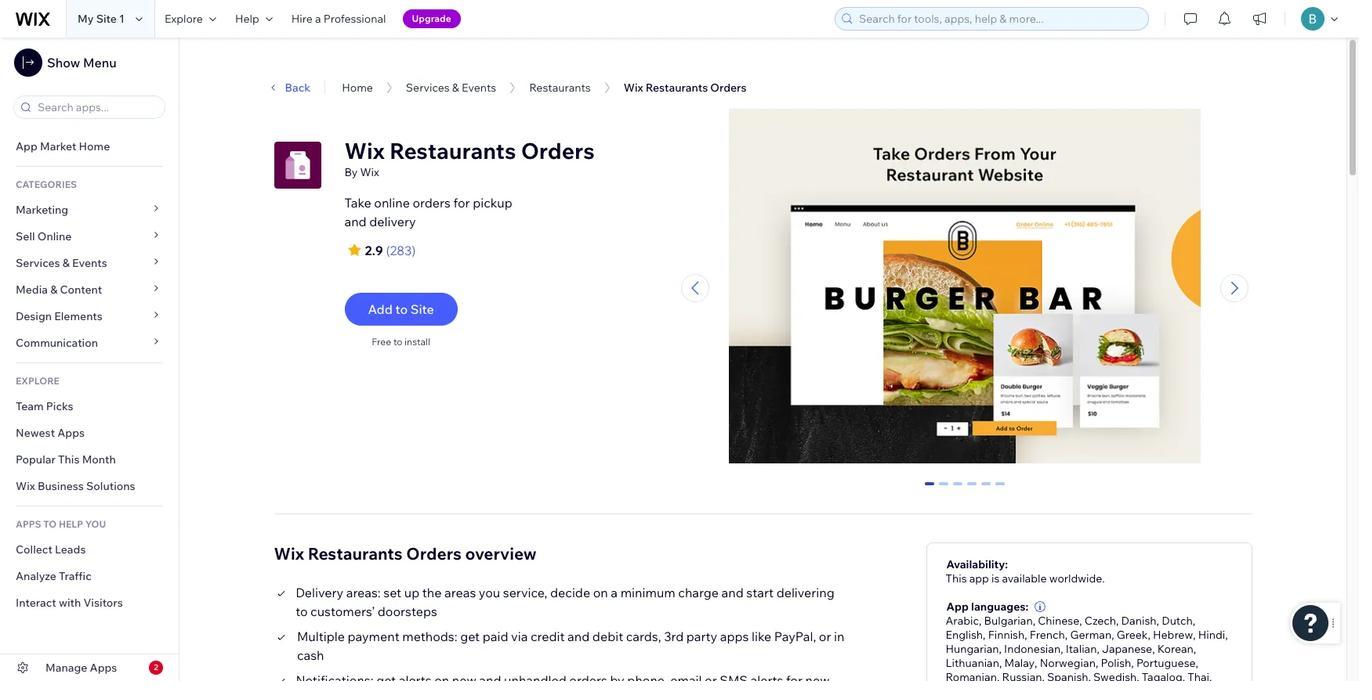 Task type: describe. For each thing, give the bounding box(es) containing it.
add to site button
[[344, 293, 458, 326]]

areas
[[444, 585, 476, 601]]

free
[[372, 336, 391, 348]]

show menu button
[[14, 49, 117, 77]]

professional
[[323, 12, 386, 26]]

solutions
[[86, 480, 135, 494]]

to
[[43, 519, 57, 531]]

business
[[38, 480, 84, 494]]

with
[[59, 596, 81, 611]]

doorsteps
[[378, 604, 437, 620]]

content
[[60, 283, 102, 297]]

add
[[368, 302, 393, 317]]

orders
[[413, 195, 451, 211]]

analyze traffic link
[[0, 564, 179, 590]]

the
[[422, 585, 442, 601]]

design
[[16, 310, 52, 324]]

traffic
[[59, 570, 91, 584]]

0 vertical spatial events
[[462, 81, 496, 95]]

payment
[[348, 629, 400, 645]]

analyze
[[16, 570, 56, 584]]

a inside delivery areas: set up the areas you service, decide on a minimum charge and start delivering to customers' doorsteps
[[611, 585, 618, 601]]

services inside 'sidebar' 'element'
[[16, 256, 60, 270]]

or
[[819, 629, 831, 645]]

japanese
[[1102, 642, 1152, 657]]

and inside delivery areas: set up the areas you service, decide on a minimum charge and start delivering to customers' doorsteps
[[722, 585, 744, 601]]

communication
[[16, 336, 100, 350]]

take
[[344, 195, 371, 211]]

worldwide.
[[1049, 572, 1105, 586]]

on
[[593, 585, 608, 601]]

1 vertical spatial 1
[[941, 483, 947, 497]]

show menu
[[47, 55, 117, 71]]

pickup
[[473, 195, 512, 211]]

newest apps
[[16, 426, 85, 441]]

you
[[85, 519, 106, 531]]

2.9 ( 283 )
[[365, 243, 416, 259]]

interact with visitors link
[[0, 590, 179, 617]]

Search apps... field
[[33, 96, 160, 118]]

wix for wix restaurants orders by wix
[[344, 137, 385, 165]]

like
[[752, 629, 771, 645]]

team
[[16, 400, 44, 414]]

sell online link
[[0, 223, 179, 250]]

cash
[[297, 648, 324, 664]]

marketing
[[16, 203, 68, 217]]

0 1 2 3 4 5
[[927, 483, 1004, 497]]

orders for wix restaurants orders overview
[[406, 544, 462, 564]]

korean
[[1158, 642, 1194, 657]]

take online orders for pickup and delivery
[[344, 195, 512, 230]]

restaurants link
[[529, 81, 591, 95]]

french
[[1030, 628, 1065, 642]]

interact
[[16, 596, 56, 611]]

overview
[[465, 544, 537, 564]]

(
[[386, 243, 390, 259]]

)
[[412, 243, 416, 259]]

add to site
[[368, 302, 434, 317]]

1 horizontal spatial services
[[406, 81, 450, 95]]

menu
[[83, 55, 117, 71]]

start
[[746, 585, 774, 601]]

orders for wix restaurants orders by wix
[[521, 137, 595, 165]]

restaurants for wix restaurants orders overview
[[308, 544, 403, 564]]

3rd
[[664, 629, 684, 645]]

wix for wix restaurants orders
[[624, 81, 643, 95]]

1 horizontal spatial home
[[342, 81, 373, 95]]

popular this month
[[16, 453, 116, 467]]

customers'
[[310, 604, 375, 620]]

wix restaurants orders
[[624, 81, 747, 95]]

0 vertical spatial site
[[96, 12, 117, 26]]

wix restaurants orders button
[[616, 76, 754, 100]]

media & content link
[[0, 277, 179, 303]]

Search for tools, apps, help & more... field
[[854, 8, 1144, 30]]

2 inside 'sidebar' 'element'
[[154, 663, 158, 673]]

to for free
[[393, 336, 402, 348]]

& for services & events link within 'sidebar' 'element'
[[62, 256, 70, 270]]

hindi
[[1198, 628, 1225, 642]]

0 vertical spatial a
[[315, 12, 321, 26]]

leads
[[55, 543, 86, 557]]

debit
[[592, 629, 623, 645]]

dutch
[[1162, 614, 1193, 628]]

hire a professional link
[[282, 0, 395, 38]]

back button
[[266, 81, 311, 95]]

multiple
[[297, 629, 345, 645]]

hungarian
[[946, 642, 999, 657]]

wix business solutions link
[[0, 473, 179, 500]]

0 vertical spatial 1
[[119, 12, 125, 26]]

design elements link
[[0, 303, 179, 330]]

minimum
[[621, 585, 675, 601]]

services & events inside 'sidebar' 'element'
[[16, 256, 107, 270]]

delivering
[[776, 585, 835, 601]]

available
[[1002, 572, 1047, 586]]

explore
[[16, 375, 60, 387]]

marketing link
[[0, 197, 179, 223]]

orders for wix restaurants orders
[[710, 81, 747, 95]]

restaurants for wix restaurants orders
[[646, 81, 708, 95]]

hire
[[291, 12, 313, 26]]

lithuanian
[[946, 657, 999, 671]]

help
[[235, 12, 259, 26]]

wix for wix restaurants orders overview
[[274, 544, 304, 564]]



Task type: locate. For each thing, give the bounding box(es) containing it.
collect leads
[[16, 543, 86, 557]]

1 horizontal spatial orders
[[521, 137, 595, 165]]

a right on
[[611, 585, 618, 601]]

0 horizontal spatial &
[[50, 283, 58, 297]]

wix right by
[[360, 165, 379, 179]]

newest
[[16, 426, 55, 441]]

delivery areas: set up the areas you service, decide on a minimum charge and start delivering to customers' doorsteps
[[296, 585, 835, 620]]

1 horizontal spatial 2
[[955, 483, 961, 497]]

charge
[[678, 585, 719, 601]]

wix restaurants orders preview 0 image
[[729, 109, 1201, 472]]

hire a professional
[[291, 12, 386, 26]]

0 horizontal spatial and
[[344, 214, 367, 230]]

0 vertical spatial and
[[344, 214, 367, 230]]

this for availability:
[[946, 572, 967, 586]]

1 horizontal spatial events
[[462, 81, 496, 95]]

site right 'my'
[[96, 12, 117, 26]]

to right free on the left of the page
[[393, 336, 402, 348]]

services & events link up content
[[0, 250, 179, 277]]

wix down popular
[[16, 480, 35, 494]]

home right market
[[79, 140, 110, 154]]

app left market
[[16, 140, 37, 154]]

arabic
[[946, 614, 979, 628]]

this left app
[[946, 572, 967, 586]]

app for app languages:
[[946, 600, 969, 614]]

show
[[47, 55, 80, 71]]

apps
[[57, 426, 85, 441], [90, 662, 117, 676]]

1
[[119, 12, 125, 26], [941, 483, 947, 497]]

1 vertical spatial &
[[62, 256, 70, 270]]

home right the back
[[342, 81, 373, 95]]

2 vertical spatial and
[[568, 629, 590, 645]]

analyze traffic
[[16, 570, 91, 584]]

this for popular
[[58, 453, 80, 467]]

0 horizontal spatial 2
[[154, 663, 158, 673]]

manage
[[45, 662, 87, 676]]

2 vertical spatial &
[[50, 283, 58, 297]]

& up wix restaurants orders by wix
[[452, 81, 459, 95]]

decide
[[550, 585, 590, 601]]

1 horizontal spatial &
[[62, 256, 70, 270]]

1 vertical spatial a
[[611, 585, 618, 601]]

sidebar element
[[0, 38, 179, 682]]

this
[[58, 453, 80, 467], [946, 572, 967, 586]]

czech
[[1085, 614, 1116, 628]]

wix restaurants orders logo image
[[274, 142, 321, 189]]

categories
[[16, 179, 77, 190]]

english
[[946, 628, 983, 642]]

restaurants for wix restaurants orders by wix
[[390, 137, 516, 165]]

apps for newest apps
[[57, 426, 85, 441]]

services & events link down upgrade 'button'
[[406, 81, 496, 95]]

paypal,
[[774, 629, 816, 645]]

2 right manage apps
[[154, 663, 158, 673]]

methods:
[[402, 629, 457, 645]]

1 vertical spatial services & events link
[[0, 250, 179, 277]]

apps for manage apps
[[90, 662, 117, 676]]

set
[[384, 585, 401, 601]]

wix for wix business solutions
[[16, 480, 35, 494]]

sell
[[16, 230, 35, 244]]

service,
[[503, 585, 547, 601]]

app inside app market home link
[[16, 140, 37, 154]]

0 horizontal spatial services
[[16, 256, 60, 270]]

to for add
[[395, 302, 408, 317]]

&
[[452, 81, 459, 95], [62, 256, 70, 270], [50, 283, 58, 297]]

0 horizontal spatial app
[[16, 140, 37, 154]]

services & events link inside 'sidebar' 'element'
[[0, 250, 179, 277]]

0 horizontal spatial services & events link
[[0, 250, 179, 277]]

popular
[[16, 453, 56, 467]]

& right "media"
[[50, 283, 58, 297]]

app languages:
[[946, 600, 1029, 614]]

0 horizontal spatial a
[[315, 12, 321, 26]]

collect leads link
[[0, 537, 179, 564]]

online
[[374, 195, 410, 211]]

1 horizontal spatial app
[[946, 600, 969, 614]]

app
[[969, 572, 989, 586]]

1 horizontal spatial a
[[611, 585, 618, 601]]

and
[[344, 214, 367, 230], [722, 585, 744, 601], [568, 629, 590, 645]]

hebrew
[[1153, 628, 1193, 642]]

app market home
[[16, 140, 110, 154]]

and inside multiple payment methods: get paid via credit and debit cards, 3rd party apps like paypal, or in cash
[[568, 629, 590, 645]]

1 vertical spatial app
[[946, 600, 969, 614]]

0 horizontal spatial home
[[79, 140, 110, 154]]

this inside availability: this app is available worldwide.
[[946, 572, 967, 586]]

install
[[405, 336, 430, 348]]

availability: this app is available worldwide.
[[946, 558, 1105, 586]]

and left the debit
[[568, 629, 590, 645]]

to right add
[[395, 302, 408, 317]]

danish
[[1121, 614, 1157, 628]]

1 vertical spatial events
[[72, 256, 107, 270]]

0 vertical spatial to
[[395, 302, 408, 317]]

1 horizontal spatial services & events link
[[406, 81, 496, 95]]

help button
[[226, 0, 282, 38]]

for
[[453, 195, 470, 211]]

apps
[[16, 519, 41, 531]]

newest apps link
[[0, 420, 179, 447]]

0 vertical spatial home
[[342, 81, 373, 95]]

areas:
[[346, 585, 381, 601]]

2
[[955, 483, 961, 497], [154, 663, 158, 673]]

1 vertical spatial orders
[[521, 137, 595, 165]]

picks
[[46, 400, 73, 414]]

0 vertical spatial orders
[[710, 81, 747, 95]]

orders inside wix restaurants orders by wix
[[521, 137, 595, 165]]

1 horizontal spatial services & events
[[406, 81, 496, 95]]

events down sell online link
[[72, 256, 107, 270]]

0 horizontal spatial apps
[[57, 426, 85, 441]]

delivery
[[369, 214, 416, 230]]

1 vertical spatial home
[[79, 140, 110, 154]]

this up wix business solutions
[[58, 453, 80, 467]]

this inside 'sidebar' 'element'
[[58, 453, 80, 467]]

0 horizontal spatial orders
[[406, 544, 462, 564]]

home inside 'sidebar' 'element'
[[79, 140, 110, 154]]

greek
[[1117, 628, 1148, 642]]

availability:
[[946, 558, 1008, 572]]

a right hire
[[315, 12, 321, 26]]

you
[[479, 585, 500, 601]]

0 vertical spatial services
[[406, 81, 450, 95]]

events up wix restaurants orders by wix
[[462, 81, 496, 95]]

& for media & content link
[[50, 283, 58, 297]]

credit
[[531, 629, 565, 645]]

1 vertical spatial services
[[16, 256, 60, 270]]

1 vertical spatial and
[[722, 585, 744, 601]]

services down sell online
[[16, 256, 60, 270]]

5
[[997, 483, 1004, 497]]

app up english
[[946, 600, 969, 614]]

& up media & content
[[62, 256, 70, 270]]

0 horizontal spatial 1
[[119, 12, 125, 26]]

2 horizontal spatial &
[[452, 81, 459, 95]]

team picks link
[[0, 393, 179, 420]]

restaurants inside wix restaurants orders by wix
[[390, 137, 516, 165]]

0 vertical spatial &
[[452, 81, 459, 95]]

app market home link
[[0, 133, 179, 160]]

orders inside button
[[710, 81, 747, 95]]

services down upgrade 'button'
[[406, 81, 450, 95]]

to inside button
[[395, 302, 408, 317]]

site up install at the left of the page
[[411, 302, 434, 317]]

german
[[1070, 628, 1112, 642]]

apps right "manage"
[[90, 662, 117, 676]]

1 horizontal spatial site
[[411, 302, 434, 317]]

party
[[686, 629, 717, 645]]

1 vertical spatial services & events
[[16, 256, 107, 270]]

1 right 0
[[941, 483, 947, 497]]

app
[[16, 140, 37, 154], [946, 600, 969, 614]]

elements
[[54, 310, 103, 324]]

2 vertical spatial orders
[[406, 544, 462, 564]]

1 horizontal spatial 1
[[941, 483, 947, 497]]

wix up delivery
[[274, 544, 304, 564]]

wix business solutions
[[16, 480, 135, 494]]

apps
[[720, 629, 749, 645]]

1 horizontal spatial this
[[946, 572, 967, 586]]

services & events
[[406, 81, 496, 95], [16, 256, 107, 270]]

0 vertical spatial 2
[[955, 483, 961, 497]]

0 horizontal spatial site
[[96, 12, 117, 26]]

1 horizontal spatial apps
[[90, 662, 117, 676]]

help
[[59, 519, 83, 531]]

1 vertical spatial site
[[411, 302, 434, 317]]

norwegian
[[1040, 657, 1096, 671]]

design elements
[[16, 310, 103, 324]]

app for app market home
[[16, 140, 37, 154]]

and down take
[[344, 214, 367, 230]]

apps to help you
[[16, 519, 106, 531]]

upgrade button
[[403, 9, 461, 28]]

get
[[460, 629, 480, 645]]

and inside take online orders for pickup and delivery
[[344, 214, 367, 230]]

wix right the restaurants link
[[624, 81, 643, 95]]

site inside button
[[411, 302, 434, 317]]

1 horizontal spatial and
[[568, 629, 590, 645]]

paid
[[483, 629, 508, 645]]

2.9
[[365, 243, 383, 259]]

collect
[[16, 543, 52, 557]]

events inside services & events link
[[72, 256, 107, 270]]

1 right 'my'
[[119, 12, 125, 26]]

0 vertical spatial this
[[58, 453, 80, 467]]

upgrade
[[412, 13, 451, 24]]

to down delivery
[[296, 604, 308, 620]]

1 vertical spatial this
[[946, 572, 967, 586]]

0 horizontal spatial this
[[58, 453, 80, 467]]

wix inside 'sidebar' 'element'
[[16, 480, 35, 494]]

malay
[[1004, 657, 1035, 671]]

0 vertical spatial apps
[[57, 426, 85, 441]]

bulgarian
[[984, 614, 1033, 628]]

2 horizontal spatial and
[[722, 585, 744, 601]]

services & events down upgrade 'button'
[[406, 81, 496, 95]]

2 horizontal spatial orders
[[710, 81, 747, 95]]

2 left 3 at the bottom right
[[955, 483, 961, 497]]

,
[[979, 614, 982, 628], [1033, 614, 1035, 628], [1080, 614, 1082, 628], [1116, 614, 1119, 628], [1157, 614, 1159, 628], [1193, 614, 1195, 628], [983, 628, 986, 642], [1025, 628, 1027, 642], [1065, 628, 1068, 642], [1112, 628, 1114, 642], [1148, 628, 1150, 642], [1193, 628, 1196, 642], [1225, 628, 1228, 642], [999, 642, 1002, 657], [1061, 642, 1063, 657], [1097, 642, 1100, 657], [1152, 642, 1155, 657], [1194, 642, 1196, 657], [999, 657, 1002, 671], [1035, 657, 1037, 671], [1096, 657, 1098, 671], [1131, 657, 1134, 671], [1196, 657, 1198, 671]]

in
[[834, 629, 845, 645]]

services & events up media & content
[[16, 256, 107, 270]]

1 vertical spatial apps
[[90, 662, 117, 676]]

communication link
[[0, 330, 179, 357]]

online
[[37, 230, 72, 244]]

wix inside button
[[624, 81, 643, 95]]

wix up by
[[344, 137, 385, 165]]

via
[[511, 629, 528, 645]]

0 vertical spatial services & events
[[406, 81, 496, 95]]

0 vertical spatial app
[[16, 140, 37, 154]]

restaurants inside button
[[646, 81, 708, 95]]

1 vertical spatial to
[[393, 336, 402, 348]]

visitors
[[83, 596, 123, 611]]

popular this month link
[[0, 447, 179, 473]]

2 vertical spatial to
[[296, 604, 308, 620]]

0 horizontal spatial events
[[72, 256, 107, 270]]

1 vertical spatial 2
[[154, 663, 158, 673]]

0 vertical spatial services & events link
[[406, 81, 496, 95]]

and left start
[[722, 585, 744, 601]]

month
[[82, 453, 116, 467]]

3
[[969, 483, 975, 497]]

to inside delivery areas: set up the areas you service, decide on a minimum charge and start delivering to customers' doorsteps
[[296, 604, 308, 620]]

0 horizontal spatial services & events
[[16, 256, 107, 270]]

apps up popular this month
[[57, 426, 85, 441]]

4
[[983, 483, 989, 497]]



Task type: vqa. For each thing, say whether or not it's contained in the screenshot.
the middle to
yes



